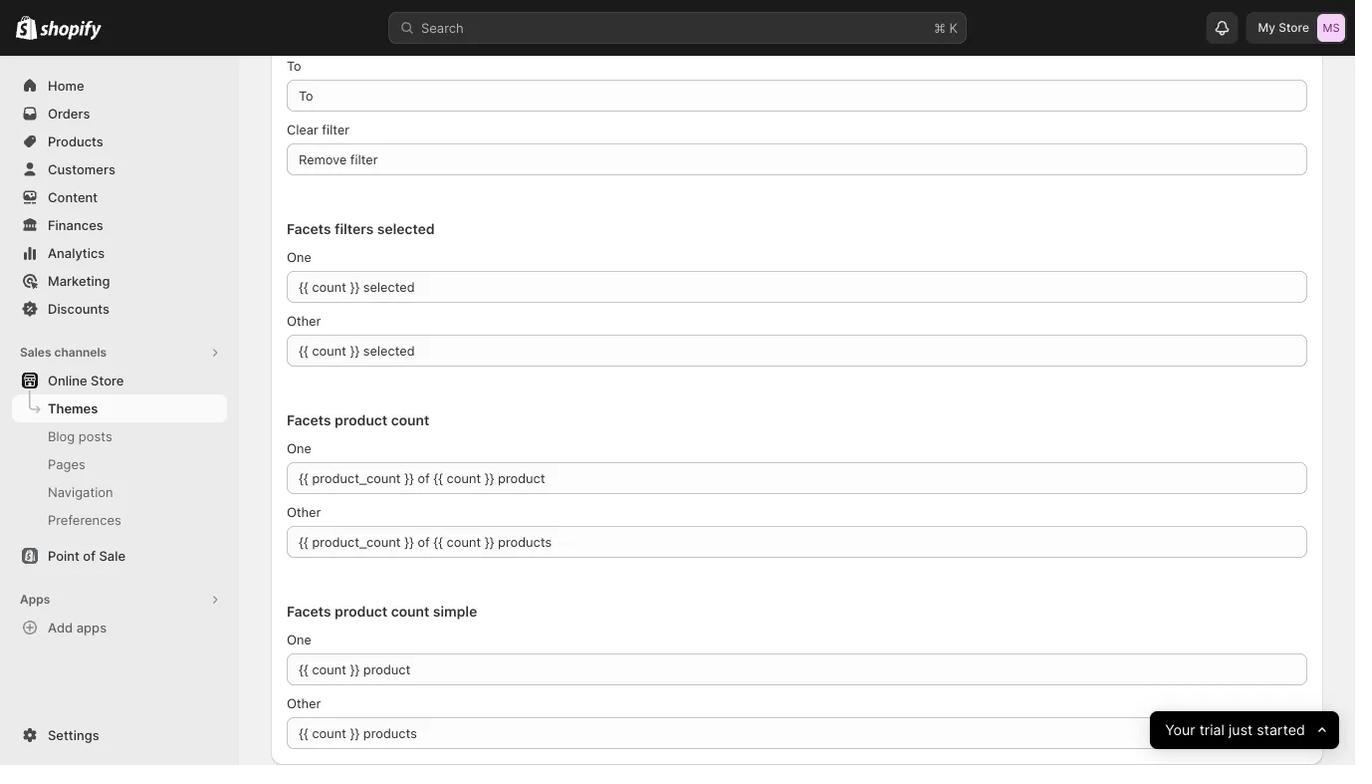 Task type: vqa. For each thing, say whether or not it's contained in the screenshot.
the Search
yes



Task type: describe. For each thing, give the bounding box(es) containing it.
channels
[[54, 345, 107, 360]]

settings
[[48, 727, 99, 743]]

point
[[48, 548, 80, 563]]

shopify image
[[40, 20, 102, 40]]

marketing
[[48, 273, 110, 288]]

⌘ k
[[935, 20, 958, 35]]

blog posts
[[48, 428, 112, 444]]

customers link
[[12, 155, 227, 183]]

blog
[[48, 428, 75, 444]]

orders
[[48, 106, 90, 121]]

finances
[[48, 217, 103, 233]]

products link
[[12, 128, 227, 155]]

my store image
[[1318, 14, 1346, 42]]

themes
[[48, 401, 98, 416]]

started
[[1257, 722, 1306, 739]]

apps
[[76, 620, 107, 635]]

apps
[[20, 592, 50, 607]]

customers
[[48, 161, 116, 177]]

analytics
[[48, 245, 105, 261]]

discounts link
[[12, 295, 227, 323]]

your trial just started button
[[1151, 711, 1340, 749]]

add
[[48, 620, 73, 635]]

sale
[[99, 548, 126, 563]]

just
[[1229, 722, 1253, 739]]

themes link
[[12, 395, 227, 422]]

point of sale button
[[0, 542, 239, 570]]

your trial just started
[[1166, 722, 1306, 739]]

point of sale
[[48, 548, 126, 563]]

store for online store
[[91, 373, 124, 388]]

home
[[48, 78, 84, 93]]

home link
[[12, 72, 227, 100]]

shopify image
[[16, 16, 37, 40]]

⌘
[[935, 20, 946, 35]]

my store
[[1259, 20, 1310, 35]]

add apps button
[[12, 614, 227, 642]]

your
[[1166, 722, 1196, 739]]



Task type: locate. For each thing, give the bounding box(es) containing it.
apps button
[[12, 586, 227, 614]]

store for my store
[[1280, 20, 1310, 35]]

1 horizontal spatial store
[[1280, 20, 1310, 35]]

0 horizontal spatial store
[[91, 373, 124, 388]]

navigation
[[48, 484, 113, 500]]

online
[[48, 373, 87, 388]]

1 vertical spatial store
[[91, 373, 124, 388]]

blog posts link
[[12, 422, 227, 450]]

sales channels
[[20, 345, 107, 360]]

marketing link
[[12, 267, 227, 295]]

of
[[83, 548, 96, 563]]

my
[[1259, 20, 1276, 35]]

content link
[[12, 183, 227, 211]]

k
[[950, 20, 958, 35]]

online store link
[[12, 367, 227, 395]]

navigation link
[[12, 478, 227, 506]]

sales channels button
[[12, 339, 227, 367]]

point of sale link
[[12, 542, 227, 570]]

trial
[[1200, 722, 1225, 739]]

preferences
[[48, 512, 121, 528]]

products
[[48, 134, 103, 149]]

store down sales channels button at the left top of page
[[91, 373, 124, 388]]

orders link
[[12, 100, 227, 128]]

search
[[421, 20, 464, 35]]

discounts
[[48, 301, 110, 316]]

analytics link
[[12, 239, 227, 267]]

settings link
[[12, 721, 227, 749]]

pages link
[[12, 450, 227, 478]]

add apps
[[48, 620, 107, 635]]

online store
[[48, 373, 124, 388]]

sales
[[20, 345, 51, 360]]

finances link
[[12, 211, 227, 239]]

0 vertical spatial store
[[1280, 20, 1310, 35]]

store
[[1280, 20, 1310, 35], [91, 373, 124, 388]]

store right my
[[1280, 20, 1310, 35]]

posts
[[79, 428, 112, 444]]

pages
[[48, 456, 86, 472]]

content
[[48, 189, 98, 205]]

preferences link
[[12, 506, 227, 534]]



